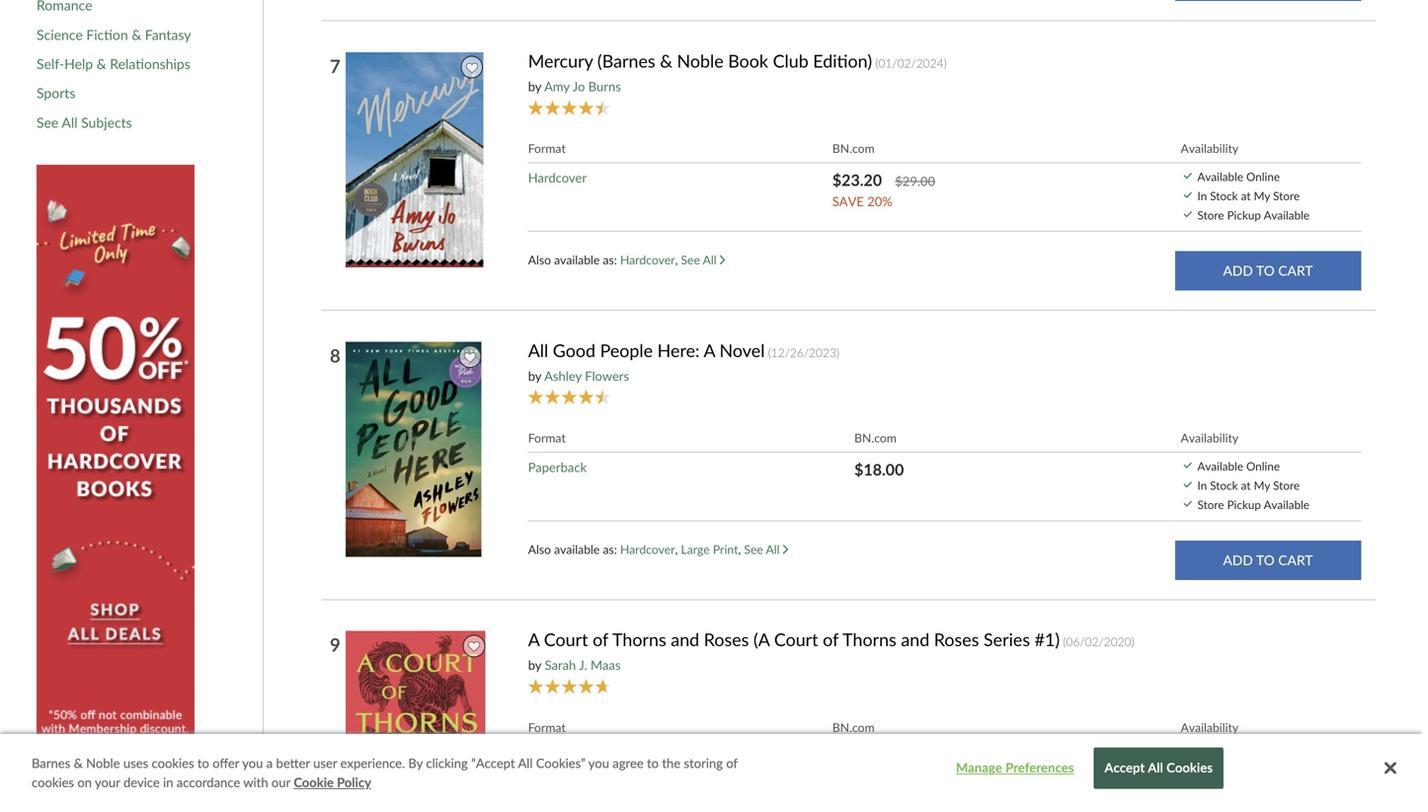 Task type: locate. For each thing, give the bounding box(es) containing it.
of right storing
[[726, 756, 738, 772]]

3 my store from the top
[[1254, 769, 1300, 783]]

see all up "here:" at top
[[681, 253, 720, 267]]

1 horizontal spatial cookies
[[152, 756, 194, 772]]

2 vertical spatial in stock at my store
[[1197, 769, 1300, 783]]

0 vertical spatial online
[[1246, 170, 1280, 184]]

stock for 7
[[1210, 189, 1238, 203]]

0 vertical spatial also
[[528, 253, 551, 267]]

sports
[[37, 85, 75, 101]]

2 available from the top
[[554, 543, 600, 557]]

edition)
[[813, 50, 872, 71]]

2 you from the left
[[588, 756, 609, 772]]

3 store pickup available from the top
[[1197, 788, 1310, 802]]

see all subjects link
[[37, 114, 132, 131]]

sarah
[[545, 658, 576, 674]]

store pickup available for 7
[[1197, 209, 1310, 222]]

2 online from the top
[[1246, 460, 1280, 473]]

accept
[[1105, 761, 1145, 776]]

2 format from the top
[[528, 431, 566, 445]]

1 online from the top
[[1246, 170, 1280, 184]]

self-help & relationships
[[37, 55, 190, 72]]

here:
[[657, 340, 700, 361]]

1 vertical spatial hardcover
[[620, 253, 675, 267]]

amy jo burns link
[[544, 78, 621, 94]]

2 vertical spatial availability
[[1181, 721, 1238, 735]]

stock for 9
[[1210, 769, 1238, 783]]

roses left series
[[934, 630, 979, 651]]

0 horizontal spatial noble
[[86, 756, 120, 772]]

a court of thorns and roses (a court of thorns and roses series #1) link
[[528, 630, 1060, 652]]

1 check image from the top
[[1184, 173, 1192, 179]]

paperback right "accept
[[528, 749, 587, 765]]

availability
[[1181, 141, 1238, 156], [1181, 431, 1238, 445], [1181, 721, 1238, 735]]

a
[[704, 340, 715, 361], [528, 630, 539, 651]]

you left "agree"
[[588, 756, 609, 772]]

1 vertical spatial paperback
[[528, 749, 587, 765]]

hardcover link left right image
[[620, 253, 675, 267]]

science
[[37, 26, 83, 43]]

available for also available as: hardcover , large print ,
[[554, 543, 600, 557]]

3 by from the top
[[528, 658, 541, 674]]

1 vertical spatial available online
[[1197, 460, 1280, 473]]

1 vertical spatial also
[[528, 543, 551, 557]]

cookies up in
[[152, 756, 194, 772]]

2 vertical spatial store pickup available
[[1197, 788, 1310, 802]]

user
[[313, 756, 337, 772]]

all good people here: a novel image
[[345, 341, 486, 558]]

2 vertical spatial stock
[[1210, 769, 1238, 783]]

1 horizontal spatial see all
[[744, 543, 783, 557]]

court
[[544, 630, 588, 651], [774, 630, 818, 651]]

1 also from the top
[[528, 253, 551, 267]]

1 vertical spatial stock
[[1210, 479, 1238, 493]]

0 vertical spatial stock
[[1210, 189, 1238, 203]]

all left right image
[[703, 253, 717, 267]]

agree
[[613, 756, 644, 772]]

3 online from the top
[[1246, 749, 1280, 763]]

, left 'large'
[[675, 543, 678, 557]]

see all for right icon
[[744, 543, 783, 557]]

0 horizontal spatial of
[[593, 630, 608, 651]]

1 horizontal spatial of
[[726, 756, 738, 772]]

1 my store from the top
[[1254, 189, 1300, 203]]

to
[[197, 756, 209, 772], [647, 756, 659, 772]]

store pickup available for 9
[[1197, 788, 1310, 802]]

flowers
[[585, 368, 629, 384]]

clicking
[[426, 756, 468, 772]]

available
[[554, 253, 600, 267], [554, 543, 600, 557]]

availability for 7
[[1181, 141, 1238, 156]]

0 vertical spatial hardcover link
[[528, 170, 587, 186]]

see all right print
[[744, 543, 783, 557]]

all inside barnes & noble uses cookies to offer you a better user experience. by clicking "accept all cookies" you agree to the storing of cookies on your device in accordance with our
[[518, 756, 533, 772]]

0 horizontal spatial court
[[544, 630, 588, 651]]

all right "accept
[[518, 756, 533, 772]]

0 vertical spatial by
[[528, 78, 541, 94]]

2 store from the top
[[1197, 498, 1224, 512]]

also for also available as: hardcover , large print ,
[[528, 543, 551, 557]]

1 in from the top
[[1197, 189, 1207, 203]]

1 vertical spatial paperback link
[[528, 749, 587, 765]]

1 at from the top
[[1241, 189, 1251, 203]]

1 vertical spatial a
[[528, 630, 539, 651]]

1 paperback link from the top
[[528, 460, 587, 475]]

and left series
[[901, 630, 929, 651]]

our
[[271, 775, 290, 791]]

0 vertical spatial see all link
[[681, 253, 725, 267]]

2 available online from the top
[[1197, 460, 1280, 473]]

0 vertical spatial my store
[[1254, 189, 1300, 203]]

check image
[[1184, 173, 1192, 179], [1184, 463, 1192, 469], [1184, 502, 1192, 508], [1184, 772, 1192, 778]]

available online for 7
[[1197, 170, 1280, 184]]

2 stock from the top
[[1210, 479, 1238, 493]]

1 horizontal spatial you
[[588, 756, 609, 772]]

None submit
[[1175, 251, 1361, 291], [1175, 541, 1361, 581], [1175, 251, 1361, 291], [1175, 541, 1361, 581]]

1 vertical spatial bn.com
[[854, 431, 897, 445]]

& right (barnes at left
[[660, 50, 672, 71]]

j.
[[579, 658, 587, 674]]

all right accept
[[1148, 761, 1163, 776]]

1 horizontal spatial roses
[[934, 630, 979, 651]]

0 horizontal spatial a
[[528, 630, 539, 651]]

see left right image
[[681, 253, 700, 267]]

2 to from the left
[[647, 756, 659, 772]]

1 vertical spatial noble
[[86, 756, 120, 772]]

1 vertical spatial in
[[1197, 479, 1207, 493]]

3 store from the top
[[1197, 788, 1224, 802]]

of
[[593, 630, 608, 651], [823, 630, 838, 651], [726, 756, 738, 772]]

to left the
[[647, 756, 659, 772]]

manage preferences
[[956, 761, 1074, 776]]

0 vertical spatial bn.com
[[832, 141, 875, 156]]

1 availability from the top
[[1181, 141, 1238, 156]]

1 vertical spatial check image
[[1184, 212, 1192, 218]]

1 vertical spatial at
[[1241, 479, 1251, 493]]

0 vertical spatial in stock at my store
[[1197, 189, 1300, 203]]

available for also available as: hardcover ,
[[554, 253, 600, 267]]

0 vertical spatial available
[[554, 253, 600, 267]]

1 horizontal spatial court
[[774, 630, 818, 651]]

all
[[62, 114, 78, 131], [703, 253, 717, 267], [528, 340, 548, 361], [766, 543, 780, 557], [518, 756, 533, 772], [1148, 761, 1163, 776]]

1 vertical spatial see all link
[[744, 543, 788, 557]]

you
[[242, 756, 263, 772], [588, 756, 609, 772]]

my store for 8
[[1254, 479, 1300, 493]]

store
[[1197, 209, 1224, 222], [1197, 498, 1224, 512], [1197, 788, 1224, 802]]

as: up the people
[[603, 253, 617, 267]]

store for 7
[[1197, 209, 1224, 222]]

0 vertical spatial pickup
[[1227, 209, 1261, 222]]

people
[[600, 340, 653, 361]]

0 horizontal spatial see all
[[681, 253, 720, 267]]

1 by from the top
[[528, 78, 541, 94]]

1 horizontal spatial noble
[[677, 50, 724, 71]]

science fiction & fantasy
[[37, 26, 191, 43]]

format down 'ashley'
[[528, 431, 566, 445]]

2 my store from the top
[[1254, 479, 1300, 493]]

2 vertical spatial in
[[1197, 769, 1207, 783]]

1 vertical spatial availability
[[1181, 431, 1238, 445]]

court right (a
[[774, 630, 818, 651]]

& inside "link"
[[132, 26, 141, 43]]

1 in stock at my store from the top
[[1197, 189, 1300, 203]]

court up sarah
[[544, 630, 588, 651]]

all inside all good people here: a novel (12/26/2023) by ashley flowers
[[528, 340, 548, 361]]

see all link up "here:" at top
[[681, 253, 725, 267]]

& for fantasy
[[132, 26, 141, 43]]

at for 9
[[1241, 769, 1251, 783]]

0 vertical spatial paperback link
[[528, 460, 587, 475]]

accept all cookies
[[1105, 761, 1213, 776]]

paperback link
[[528, 460, 587, 475], [528, 749, 587, 765]]

1 pickup from the top
[[1227, 209, 1261, 222]]

0 vertical spatial paperback
[[528, 460, 587, 475]]

to up accordance
[[197, 756, 209, 772]]

store pickup available for 8
[[1197, 498, 1310, 512]]

1 vertical spatial online
[[1246, 460, 1280, 473]]

0 vertical spatial availability
[[1181, 141, 1238, 156]]

2 availability from the top
[[1181, 431, 1238, 445]]

hardcover left 'large'
[[620, 543, 675, 557]]

0 vertical spatial see all
[[681, 253, 720, 267]]

1 vertical spatial cookies
[[32, 775, 74, 791]]

right image
[[720, 255, 725, 265]]

0 horizontal spatial and
[[671, 630, 699, 651]]

bn.com for 7
[[832, 141, 875, 156]]

you left a
[[242, 756, 263, 772]]

paperback for 9
[[528, 749, 587, 765]]

2 vertical spatial see
[[744, 543, 763, 557]]

in stock at my store for 8
[[1197, 479, 1300, 493]]

3 format from the top
[[528, 721, 566, 735]]

see right print
[[744, 543, 763, 557]]

as: for also available as: hardcover ,
[[603, 253, 617, 267]]

3 in stock at my store from the top
[[1197, 769, 1300, 783]]

2 vertical spatial bn.com
[[832, 721, 875, 735]]

3 at from the top
[[1241, 769, 1251, 783]]

check image for 7
[[1184, 192, 1192, 199]]

available
[[1197, 170, 1243, 184], [1264, 209, 1310, 222], [1197, 460, 1243, 473], [1264, 498, 1310, 512], [1197, 749, 1243, 763], [1264, 788, 1310, 802]]

, left right image
[[675, 253, 678, 267]]

all left right icon
[[766, 543, 780, 557]]

of right (a
[[823, 630, 838, 651]]

at for 7
[[1241, 189, 1251, 203]]

0 vertical spatial available online
[[1197, 170, 1280, 184]]

storing
[[684, 756, 723, 772]]

1 roses from the left
[[704, 630, 749, 651]]

1 horizontal spatial thorns
[[842, 630, 896, 651]]

a inside all good people here: a novel (12/26/2023) by ashley flowers
[[704, 340, 715, 361]]

2 by from the top
[[528, 368, 541, 384]]

see down 'sports' link
[[37, 114, 59, 131]]

and left (a
[[671, 630, 699, 651]]

bn.com down "a court of thorns and roses (a court of thorns and roses series #1) (06/02/2020) by sarah j. maas"
[[832, 721, 875, 735]]

noble
[[677, 50, 724, 71], [86, 756, 120, 772]]

0 vertical spatial at
[[1241, 189, 1251, 203]]

1 stock from the top
[[1210, 189, 1238, 203]]

1 vertical spatial in stock at my store
[[1197, 479, 1300, 493]]

policy
[[337, 775, 371, 791]]

1 vertical spatial pickup
[[1227, 498, 1261, 512]]

also
[[528, 253, 551, 267], [528, 543, 551, 557]]

in for 7
[[1197, 189, 1207, 203]]

paperback link right "accept
[[528, 749, 587, 765]]

3 pickup from the top
[[1227, 788, 1261, 802]]

store pickup available
[[1197, 209, 1310, 222], [1197, 498, 1310, 512], [1197, 788, 1310, 802]]

offer
[[213, 756, 239, 772]]

2 store pickup available from the top
[[1197, 498, 1310, 512]]

as: left 'large'
[[603, 543, 617, 557]]

2 vertical spatial online
[[1246, 749, 1280, 763]]

,
[[675, 253, 678, 267], [675, 543, 678, 557], [738, 543, 741, 557]]

2 vertical spatial format
[[528, 721, 566, 735]]

see all link
[[681, 253, 725, 267], [744, 543, 788, 557]]

2 vertical spatial hardcover
[[620, 543, 675, 557]]

2 paperback from the top
[[528, 749, 587, 765]]

2 thorns from the left
[[842, 630, 896, 651]]

as: for also available as: hardcover , large print ,
[[603, 543, 617, 557]]

noble up your
[[86, 756, 120, 772]]

1 paperback from the top
[[528, 460, 587, 475]]

noble left book
[[677, 50, 724, 71]]

1 court from the left
[[544, 630, 588, 651]]

bn.com
[[832, 141, 875, 156], [854, 431, 897, 445], [832, 721, 875, 735]]

also for also available as: hardcover ,
[[528, 253, 551, 267]]

0 vertical spatial a
[[704, 340, 715, 361]]

by inside all good people here: a novel (12/26/2023) by ashley flowers
[[528, 368, 541, 384]]

& up "on"
[[74, 756, 83, 772]]

1 format from the top
[[528, 141, 566, 156]]

1 vertical spatial store pickup available
[[1197, 498, 1310, 512]]

2 pickup from the top
[[1227, 498, 1261, 512]]

privacy alert dialog
[[0, 735, 1422, 803]]

1 horizontal spatial to
[[647, 756, 659, 772]]

my store
[[1254, 189, 1300, 203], [1254, 479, 1300, 493], [1254, 769, 1300, 783]]

& right "help"
[[97, 55, 106, 72]]

1 horizontal spatial see
[[681, 253, 700, 267]]

2 vertical spatial at
[[1241, 769, 1251, 783]]

3 available online from the top
[[1197, 749, 1280, 763]]

0 vertical spatial store
[[1197, 209, 1224, 222]]

by left sarah
[[528, 658, 541, 674]]

0 horizontal spatial cookies
[[32, 775, 74, 791]]

1 available online from the top
[[1197, 170, 1280, 184]]

1 vertical spatial by
[[528, 368, 541, 384]]

format up cookies"
[[528, 721, 566, 735]]

hardcover link left 'large'
[[620, 543, 675, 557]]

2 at from the top
[[1241, 479, 1251, 493]]

by left the amy
[[528, 78, 541, 94]]

at
[[1241, 189, 1251, 203], [1241, 479, 1251, 493], [1241, 769, 1251, 783]]

sports link
[[37, 85, 75, 102]]

stock for 8
[[1210, 479, 1238, 493]]

hardcover link
[[528, 170, 587, 186], [620, 253, 675, 267], [620, 543, 675, 557]]

2 paperback link from the top
[[528, 749, 587, 765]]

3 check image from the top
[[1184, 502, 1192, 508]]

2 also from the top
[[528, 543, 551, 557]]

2 vertical spatial check image
[[1184, 482, 1192, 488]]

cookie policy
[[294, 775, 371, 791]]

book
[[728, 50, 768, 71]]

see all for right image
[[681, 253, 720, 267]]

1 vertical spatial see all
[[744, 543, 783, 557]]

2 vertical spatial hardcover link
[[620, 543, 675, 557]]

mercury
[[528, 50, 593, 71]]

1 store pickup available from the top
[[1197, 209, 1310, 222]]

on
[[77, 775, 92, 791]]

available online for 9
[[1197, 749, 1280, 763]]

cookie
[[294, 775, 334, 791]]

2 horizontal spatial see
[[744, 543, 763, 557]]

1 vertical spatial store
[[1197, 498, 1224, 512]]

2 in from the top
[[1197, 479, 1207, 493]]

3 check image from the top
[[1184, 482, 1192, 488]]

1 horizontal spatial and
[[901, 630, 929, 651]]

1 horizontal spatial see all link
[[744, 543, 788, 557]]

as:
[[603, 253, 617, 267], [603, 543, 617, 557]]

1 horizontal spatial a
[[704, 340, 715, 361]]

online
[[1246, 170, 1280, 184], [1246, 460, 1280, 473], [1246, 749, 1280, 763]]

0 vertical spatial as:
[[603, 253, 617, 267]]

1 vertical spatial my store
[[1254, 479, 1300, 493]]

0 vertical spatial noble
[[677, 50, 724, 71]]

a inside "a court of thorns and roses (a court of thorns and roses series #1) (06/02/2020) by sarah j. maas"
[[528, 630, 539, 651]]

burns
[[588, 78, 621, 94]]

in
[[1197, 189, 1207, 203], [1197, 479, 1207, 493], [1197, 769, 1207, 783]]

2 as: from the top
[[603, 543, 617, 557]]

cookies down the barnes
[[32, 775, 74, 791]]

0 horizontal spatial roses
[[704, 630, 749, 651]]

see
[[37, 114, 59, 131], [681, 253, 700, 267], [744, 543, 763, 557]]

0 vertical spatial format
[[528, 141, 566, 156]]

science fiction & fantasy link
[[37, 26, 191, 43]]

amy
[[544, 78, 570, 94]]

by left 'ashley'
[[528, 368, 541, 384]]

1 vertical spatial hardcover link
[[620, 253, 675, 267]]

1 vertical spatial see
[[681, 253, 700, 267]]

paperback down 'ashley'
[[528, 460, 587, 475]]

check image
[[1184, 192, 1192, 199], [1184, 212, 1192, 218], [1184, 482, 1192, 488]]

0 vertical spatial in
[[1197, 189, 1207, 203]]

pickup for 9
[[1227, 788, 1261, 802]]

2 vertical spatial my store
[[1254, 769, 1300, 783]]

of up maas
[[593, 630, 608, 651]]

2 court from the left
[[774, 630, 818, 651]]

1 vertical spatial format
[[528, 431, 566, 445]]

bn.com up $23.20 link
[[832, 141, 875, 156]]

1 vertical spatial as:
[[603, 543, 617, 557]]

of inside barnes & noble uses cookies to offer you a better user experience. by clicking "accept all cookies" you agree to the storing of cookies on your device in accordance with our
[[726, 756, 738, 772]]

1 available from the top
[[554, 253, 600, 267]]

0 vertical spatial check image
[[1184, 192, 1192, 199]]

hardcover left right image
[[620, 253, 675, 267]]

1 you from the left
[[242, 756, 263, 772]]

hardcover down the amy
[[528, 170, 587, 186]]

& inside mercury (barnes & noble book club edition) (01/02/2024) by amy jo burns
[[660, 50, 672, 71]]

0 vertical spatial see
[[37, 114, 59, 131]]

in stock at my store
[[1197, 189, 1300, 203], [1197, 479, 1300, 493], [1197, 769, 1300, 783]]

0 vertical spatial cookies
[[152, 756, 194, 772]]

2 vertical spatial available online
[[1197, 749, 1280, 763]]

hardcover link down the amy
[[528, 170, 587, 186]]

2 vertical spatial by
[[528, 658, 541, 674]]

1 to from the left
[[197, 756, 209, 772]]

& right fiction
[[132, 26, 141, 43]]

1 check image from the top
[[1184, 192, 1192, 199]]

bn.com up $18.00 link in the bottom right of the page
[[854, 431, 897, 445]]

3 in from the top
[[1197, 769, 1207, 783]]

available online
[[1197, 170, 1280, 184], [1197, 460, 1280, 473], [1197, 749, 1280, 763]]

all inside button
[[1148, 761, 1163, 776]]

format down the amy
[[528, 141, 566, 156]]

see all link right print
[[744, 543, 788, 557]]

0 horizontal spatial to
[[197, 756, 209, 772]]

stock
[[1210, 189, 1238, 203], [1210, 479, 1238, 493], [1210, 769, 1238, 783]]

all up 'ashley'
[[528, 340, 548, 361]]

better
[[276, 756, 310, 772]]

, for also available as: hardcover ,
[[675, 253, 678, 267]]

2 vertical spatial store
[[1197, 788, 1224, 802]]

paperback link down 'ashley'
[[528, 460, 587, 475]]

see all subjects
[[37, 114, 132, 131]]

bn.com for 8
[[854, 431, 897, 445]]

3 availability from the top
[[1181, 721, 1238, 735]]

7
[[330, 55, 340, 77]]

all down 'sports' link
[[62, 114, 78, 131]]

club
[[773, 50, 809, 71]]

2 vertical spatial pickup
[[1227, 788, 1261, 802]]

2 check image from the top
[[1184, 463, 1192, 469]]

roses left (a
[[704, 630, 749, 651]]

1 store from the top
[[1197, 209, 1224, 222]]

2 in stock at my store from the top
[[1197, 479, 1300, 493]]

0 horizontal spatial you
[[242, 756, 263, 772]]

0 vertical spatial store pickup available
[[1197, 209, 1310, 222]]

3 stock from the top
[[1210, 769, 1238, 783]]

manage
[[956, 761, 1002, 776]]

1 vertical spatial available
[[554, 543, 600, 557]]

1 as: from the top
[[603, 253, 617, 267]]

hardcover link for 7
[[620, 253, 675, 267]]



Task type: describe. For each thing, give the bounding box(es) containing it.
bn.com for 9
[[832, 721, 875, 735]]

self-
[[37, 55, 64, 72]]

print
[[713, 543, 738, 557]]

availability for 8
[[1181, 431, 1238, 445]]

in stock at my store for 7
[[1197, 189, 1300, 203]]

large print link
[[681, 543, 738, 557]]

ashley
[[544, 368, 582, 384]]

4 check image from the top
[[1184, 772, 1192, 778]]

2 roses from the left
[[934, 630, 979, 651]]

noble inside mercury (barnes & noble book club edition) (01/02/2024) by amy jo burns
[[677, 50, 724, 71]]

, for also available as: hardcover , large print ,
[[675, 543, 678, 557]]

see for right image
[[681, 253, 700, 267]]

by
[[408, 756, 423, 772]]

novel
[[719, 340, 765, 361]]

cookie policy link
[[294, 774, 371, 793]]

in
[[163, 775, 173, 791]]

fiction
[[86, 26, 128, 43]]

barnes
[[32, 756, 70, 772]]

hardcover for also available as: hardcover ,
[[620, 253, 675, 267]]

store for 9
[[1197, 788, 1224, 802]]

a court of thorns and roses (a court of thorns and roses series #1) image
[[345, 631, 490, 803]]

maas
[[591, 658, 621, 674]]

self-help & relationships link
[[37, 55, 190, 73]]

advertisement region
[[37, 165, 195, 757]]

check image for 8
[[1184, 482, 1192, 488]]

0 horizontal spatial see
[[37, 114, 59, 131]]

by inside mercury (barnes & noble book club edition) (01/02/2024) by amy jo burns
[[528, 78, 541, 94]]

(a
[[753, 630, 770, 651]]

my store for 9
[[1254, 769, 1300, 783]]

paperback link for 9
[[528, 749, 587, 765]]

right image
[[783, 545, 788, 555]]

pickup for 7
[[1227, 209, 1261, 222]]

$29.00
[[895, 173, 935, 189]]

in for 9
[[1197, 769, 1207, 783]]

2 and from the left
[[901, 630, 929, 651]]

$23.20 link
[[832, 170, 882, 190]]

mercury (barnes & noble book club edition) link
[[528, 50, 872, 72]]

at for 8
[[1241, 479, 1251, 493]]

& for relationships
[[97, 55, 106, 72]]

accordance
[[177, 775, 240, 791]]

in for 8
[[1197, 479, 1207, 493]]

see for right icon
[[744, 543, 763, 557]]

cookies"
[[536, 756, 585, 772]]

good
[[553, 340, 596, 361]]

format for 8
[[528, 431, 566, 445]]

0 horizontal spatial see all link
[[681, 253, 725, 267]]

subjects
[[81, 114, 132, 131]]

& inside barnes & noble uses cookies to offer you a better user experience. by clicking "accept all cookies" you agree to the storing of cookies on your device in accordance with our
[[74, 756, 83, 772]]

(12/26/2023)
[[768, 345, 839, 360]]

2 check image from the top
[[1184, 212, 1192, 218]]

$29.00 save 20%
[[832, 173, 935, 209]]

accept all cookies button
[[1094, 748, 1224, 789]]

, right 'large'
[[738, 543, 741, 557]]

mercury (barnes & noble book club edition) (01/02/2024) by amy jo burns
[[528, 50, 947, 94]]

format for 9
[[528, 721, 566, 735]]

preferences
[[1006, 761, 1074, 776]]

all good people here: a novel link
[[528, 340, 765, 362]]

in stock at my store for 9
[[1197, 769, 1300, 783]]

also available as: hardcover ,
[[528, 253, 681, 267]]

noble inside barnes & noble uses cookies to offer you a better user experience. by clicking "accept all cookies" you agree to the storing of cookies on your device in accordance with our
[[86, 756, 120, 772]]

help
[[64, 55, 93, 72]]

$18.00 link
[[854, 460, 904, 479]]

fantasy
[[145, 26, 191, 43]]

8
[[330, 344, 340, 367]]

a court of thorns and roses (a court of thorns and roses series #1) (06/02/2020) by sarah j. maas
[[528, 630, 1134, 674]]

uses
[[123, 756, 148, 772]]

large
[[681, 543, 710, 557]]

your
[[95, 775, 120, 791]]

1 thorns from the left
[[612, 630, 666, 651]]

online for 8
[[1246, 460, 1280, 473]]

also available as: hardcover , large print ,
[[528, 543, 744, 557]]

"accept
[[471, 756, 515, 772]]

jo
[[573, 78, 585, 94]]

(01/02/2024)
[[875, 56, 947, 70]]

#1)
[[1035, 630, 1060, 651]]

hardcover link for 8
[[620, 543, 675, 557]]

manage preferences button
[[953, 749, 1077, 788]]

1 and from the left
[[671, 630, 699, 651]]

device
[[123, 775, 160, 791]]

experience.
[[340, 756, 405, 772]]

by inside "a court of thorns and roses (a court of thorns and roses series #1) (06/02/2020) by sarah j. maas"
[[528, 658, 541, 674]]

series
[[984, 630, 1030, 651]]

barnes & noble uses cookies to offer you a better user experience. by clicking "accept all cookies" you agree to the storing of cookies on your device in accordance with our
[[32, 756, 738, 791]]

2 horizontal spatial of
[[823, 630, 838, 651]]

paperback link for 8
[[528, 460, 587, 475]]

online for 7
[[1246, 170, 1280, 184]]

availability for 9
[[1181, 721, 1238, 735]]

available online for 8
[[1197, 460, 1280, 473]]

online for 9
[[1246, 749, 1280, 763]]

hardcover for also available as: hardcover , large print ,
[[620, 543, 675, 557]]

pickup for 8
[[1227, 498, 1261, 512]]

with
[[243, 775, 268, 791]]

20%
[[867, 194, 892, 209]]

save
[[832, 194, 864, 209]]

(barnes
[[597, 50, 655, 71]]

relationships
[[110, 55, 190, 72]]

format for 7
[[528, 141, 566, 156]]

store for 8
[[1197, 498, 1224, 512]]

sarah j. maas link
[[545, 658, 621, 674]]

$18.00
[[854, 460, 904, 479]]

paperback for 8
[[528, 460, 587, 475]]

my store for 7
[[1254, 189, 1300, 203]]

0 vertical spatial hardcover
[[528, 170, 587, 186]]

(06/02/2020)
[[1063, 635, 1134, 649]]

cookies
[[1167, 761, 1213, 776]]

a
[[266, 756, 273, 772]]

mercury (barnes & noble book club edition) image
[[345, 51, 488, 268]]

& for noble
[[660, 50, 672, 71]]

$23.20
[[832, 170, 882, 190]]

all good people here: a novel (12/26/2023) by ashley flowers
[[528, 340, 839, 384]]

the
[[662, 756, 681, 772]]

9
[[330, 634, 340, 656]]

ashley flowers link
[[544, 368, 629, 384]]



Task type: vqa. For each thing, say whether or not it's contained in the screenshot.
1st In from the top of the page
yes



